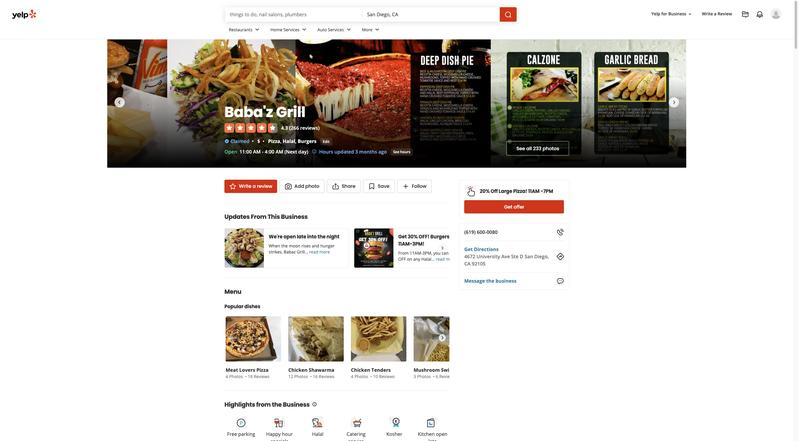 Task type: vqa. For each thing, say whether or not it's contained in the screenshot.
Catering service
yes



Task type: locate. For each thing, give the bounding box(es) containing it.
0 horizontal spatial next image
[[439, 335, 446, 342]]

1 vertical spatial from
[[399, 251, 409, 256]]

0 vertical spatial open
[[284, 234, 296, 241]]

menu element
[[215, 278, 472, 381]]

0 vertical spatial a
[[715, 11, 717, 17]]

get inside get directions 4672 university ave ste d san diego, ca 92105
[[465, 246, 473, 253]]

get
[[450, 251, 456, 256]]

home services
[[271, 27, 300, 32]]

previous image
[[228, 245, 235, 252], [228, 335, 235, 342]]

24 star v2 image
[[229, 183, 237, 190]]

am down the $
[[253, 149, 261, 155]]

reviews for lovers
[[254, 374, 270, 380]]

1 vertical spatial burgers
[[431, 234, 450, 241]]

read more down can
[[436, 257, 457, 262]]

yelp for business
[[652, 11, 687, 17]]

1 horizontal spatial none field
[[367, 11, 495, 18]]

4672
[[465, 254, 476, 260]]

24 message v2 image
[[557, 278, 564, 285]]

1 horizontal spatial 4
[[351, 374, 354, 380]]

0 horizontal spatial ,
[[280, 138, 282, 145]]

24 chevron down v2 image inside more link
[[374, 26, 381, 33]]

1 vertical spatial write
[[239, 183, 252, 190]]

hours
[[401, 149, 411, 155]]

1 horizontal spatial am
[[276, 149, 283, 155]]

moon
[[289, 243, 301, 249]]

updates from this business
[[225, 213, 308, 221]]

see left all
[[517, 145, 526, 152]]

meat lovers pizza image
[[226, 317, 281, 362]]

3 photos from the left
[[355, 374, 369, 380]]

write right the 24 star v2 icon
[[239, 183, 252, 190]]

11:00
[[240, 149, 252, 155]]

read for into
[[309, 249, 319, 255]]

1 horizontal spatial from
[[399, 251, 409, 256]]

more down hunger
[[320, 249, 330, 255]]

d
[[520, 254, 524, 260]]

0 horizontal spatial chicken
[[289, 367, 308, 374]]

a left review
[[253, 183, 256, 190]]

0 horizontal spatial more
[[320, 249, 330, 255]]

notifications image
[[757, 11, 764, 18]]

2 chicken from the left
[[351, 367, 371, 374]]

1 vertical spatial late
[[429, 439, 437, 442]]

24 chevron down v2 image left the auto
[[301, 26, 308, 33]]

ca
[[465, 261, 471, 267]]

services for home services
[[284, 27, 300, 32]]

0 horizontal spatial 30%
[[408, 234, 418, 241]]

3 24 chevron down v2 image from the left
[[345, 26, 353, 33]]

next image inside menu element
[[439, 335, 446, 342]]

chicken inside chicken shawarma 12 photos
[[289, 367, 308, 374]]

0 horizontal spatial services
[[284, 27, 300, 32]]

photos left 10
[[355, 374, 369, 380]]

1 vertical spatial pizza
[[257, 367, 269, 374]]

pizza
[[268, 138, 280, 145], [257, 367, 269, 374]]

0 vertical spatial burgers
[[298, 138, 317, 145]]

,
[[280, 138, 282, 145], [295, 138, 297, 145]]

1 horizontal spatial read more
[[436, 257, 457, 262]]

11am- inside get 30% off! burgers between 11am-3pm!
[[399, 241, 413, 248]]

the right message
[[487, 278, 495, 285]]

pizza up the 18 reviews on the left bottom
[[257, 367, 269, 374]]

read more down 'and'
[[309, 249, 330, 255]]

0 vertical spatial write
[[703, 11, 714, 17]]

get for get offer
[[504, 204, 513, 211]]

(next
[[285, 149, 297, 155]]

services right the auto
[[328, 27, 344, 32]]

0 horizontal spatial get
[[399, 234, 407, 241]]

large
[[499, 188, 513, 195]]

read more
[[309, 249, 330, 255], [436, 257, 457, 262]]

1 horizontal spatial burgers
[[431, 234, 450, 241]]

(266 reviews) link
[[289, 125, 320, 131]]

0 horizontal spatial late
[[297, 234, 306, 241]]

3pm!
[[413, 241, 425, 248]]

from inside from 11am-3pm, you can get 30% off on any halal…
[[399, 251, 409, 256]]

strikes,
[[269, 249, 283, 255]]

1 vertical spatial previous image
[[228, 335, 235, 342]]

see all 233 photos link
[[507, 141, 570, 156]]

services right home at the left top
[[284, 27, 300, 32]]

tyler b. image
[[771, 8, 782, 19]]

0 vertical spatial read
[[309, 249, 319, 255]]

24 chevron down v2 image right auto services
[[345, 26, 353, 33]]

more down get
[[446, 257, 457, 262]]

chicken shawarma image
[[289, 317, 344, 362]]

shawarma
[[309, 367, 335, 374]]

4
[[226, 374, 228, 380], [351, 374, 354, 380]]

(266
[[289, 125, 299, 131]]

write a review link
[[700, 9, 735, 19]]

2 services from the left
[[328, 27, 344, 32]]

photos down mushroom
[[418, 374, 431, 380]]

1 am from the left
[[253, 149, 261, 155]]

2 , from the left
[[295, 138, 297, 145]]

add photo
[[295, 183, 320, 190]]

open for kitchen
[[436, 432, 448, 438]]

1 horizontal spatial write
[[703, 11, 714, 17]]

3 left the months on the top
[[356, 149, 358, 155]]

1 horizontal spatial halal
[[312, 432, 324, 438]]

reviews down shawarma
[[319, 374, 335, 380]]

0 vertical spatial halal
[[283, 138, 295, 145]]

30% right get
[[457, 251, 466, 256]]

business up happy_hour_specials image
[[283, 401, 310, 409]]

24 chevron down v2 image inside the home services link
[[301, 26, 308, 33]]

0 horizontal spatial am
[[253, 149, 261, 155]]

burger
[[456, 367, 472, 374]]

24 directions v2 image
[[557, 253, 564, 261]]

600-
[[477, 229, 487, 236]]

the right into
[[318, 234, 326, 241]]

write left the review
[[703, 11, 714, 17]]

burgers inside get 30% off! burgers between 11am-3pm!
[[431, 234, 450, 241]]

0 vertical spatial business
[[669, 11, 687, 17]]

business
[[496, 278, 517, 285]]

late down kitchen
[[429, 439, 437, 442]]

menu
[[225, 288, 242, 296]]

3 down mushroom
[[414, 374, 416, 380]]

0 horizontal spatial none field
[[230, 11, 358, 18]]

chicken inside chicken tenders 4 photos
[[351, 367, 371, 374]]

1 services from the left
[[284, 27, 300, 32]]

user actions element
[[647, 8, 791, 45]]

None search field
[[225, 7, 518, 22]]

get inside button
[[504, 204, 513, 211]]

photo
[[306, 183, 320, 190]]

1 horizontal spatial 3
[[414, 374, 416, 380]]

business left 16 chevron down v2 icon
[[669, 11, 687, 17]]

chicken for chicken shawarma
[[289, 367, 308, 374]]

none field near
[[367, 11, 495, 18]]

1 4 from the left
[[226, 374, 228, 380]]

1 horizontal spatial more
[[446, 257, 457, 262]]

1 vertical spatial 30%
[[457, 251, 466, 256]]

24 chevron down v2 image
[[254, 26, 261, 33], [301, 26, 308, 33], [345, 26, 353, 33], [374, 26, 381, 33]]

photo of baba'z grill - san diego, ca, us. fattoush salad image
[[167, 40, 296, 168]]

2 vertical spatial get
[[465, 246, 473, 253]]

- left "4:00"
[[262, 149, 264, 155]]

add photo link
[[280, 180, 325, 193]]

11am
[[529, 188, 540, 195]]

0 vertical spatial late
[[297, 234, 306, 241]]

months
[[360, 149, 377, 155]]

4.3
[[281, 125, 288, 131]]

1 horizontal spatial see
[[517, 145, 526, 152]]

1 horizontal spatial ,
[[295, 138, 297, 145]]

0080
[[487, 229, 498, 236]]

3
[[356, 149, 358, 155], [414, 374, 416, 380]]

4 down the meat
[[226, 374, 228, 380]]

1 vertical spatial 3
[[414, 374, 416, 380]]

popular dishes
[[225, 304, 261, 311]]

open down kitchen_open_late icon on the bottom
[[436, 432, 448, 438]]

, left burgers link
[[295, 138, 297, 145]]

1 vertical spatial more
[[446, 257, 457, 262]]

11am- up off
[[399, 241, 413, 248]]

4.3 star rating image
[[225, 123, 278, 133]]

4 left 10
[[351, 374, 354, 380]]

- right 11am
[[541, 188, 544, 195]]

reviews right 18
[[254, 374, 270, 380]]

16 claim filled v2 image
[[225, 139, 229, 144]]

4 inside meat lovers pizza 4 photos
[[226, 374, 228, 380]]

review
[[257, 183, 273, 190]]

2 am from the left
[[276, 149, 283, 155]]

get directions link
[[465, 246, 499, 253]]

1 vertical spatial -
[[541, 188, 544, 195]]

info icon image
[[312, 403, 317, 408], [312, 403, 317, 408]]

from 11am-3pm, you can get 30% off on any halal…
[[399, 251, 466, 262]]

read more for into
[[309, 249, 330, 255]]

0 vertical spatial previous image
[[228, 245, 235, 252]]

open up moon at the bottom left of page
[[284, 234, 296, 241]]

1 vertical spatial read more
[[436, 257, 457, 262]]

1 horizontal spatial get
[[465, 246, 473, 253]]

late up rises
[[297, 234, 306, 241]]

none field find
[[230, 11, 358, 18]]

1 vertical spatial halal
[[312, 432, 324, 438]]

a left the review
[[715, 11, 717, 17]]

1 vertical spatial read
[[436, 257, 445, 262]]

photo of baba'z grill - san diego, ca, us. spicy buffalo grilled chicken ceasar salad image
[[687, 40, 799, 168]]

0 horizontal spatial read
[[309, 249, 319, 255]]

30% inside from 11am-3pm, you can get 30% off on any halal…
[[457, 251, 466, 256]]

am right "4:00"
[[276, 149, 283, 155]]

updates
[[225, 213, 250, 221]]

30%
[[408, 234, 418, 241], [457, 251, 466, 256]]

4 reviews from the left
[[440, 374, 455, 380]]

, left the halal link on the top left of the page
[[280, 138, 282, 145]]

burgers
[[298, 138, 317, 145], [431, 234, 450, 241]]

get for get 30% off! burgers between 11am-3pm!
[[399, 234, 407, 241]]

1 chicken from the left
[[289, 367, 308, 374]]

1 horizontal spatial services
[[328, 27, 344, 32]]

1 reviews from the left
[[254, 374, 270, 380]]

1 none field from the left
[[230, 11, 358, 18]]

late
[[297, 234, 306, 241], [429, 439, 437, 442]]

see left hours
[[393, 149, 400, 155]]

message the business button
[[465, 278, 517, 285]]

3 reviews from the left
[[379, 374, 395, 380]]

1 horizontal spatial late
[[429, 439, 437, 442]]

business right this
[[281, 213, 308, 221]]

reviews down swiss
[[440, 374, 455, 380]]

from left this
[[251, 213, 267, 221]]

write inside user actions element
[[703, 11, 714, 17]]

get up "4672"
[[465, 246, 473, 253]]

24 chevron down v2 image right restaurants
[[254, 26, 261, 33]]

photo of baba'z grill - san diego, ca, us. deep dish pie menu image
[[296, 40, 491, 168]]

1 horizontal spatial chicken
[[351, 367, 371, 374]]

24 chevron down v2 image right more
[[374, 26, 381, 33]]

more
[[362, 27, 373, 32]]

get
[[504, 204, 513, 211], [399, 234, 407, 241], [465, 246, 473, 253]]

16 info v2 image
[[312, 149, 317, 154]]

0 horizontal spatial -
[[262, 149, 264, 155]]

chicken tenders image
[[351, 317, 407, 362]]

get inside get 30% off! burgers between 11am-3pm!
[[399, 234, 407, 241]]

1 vertical spatial open
[[436, 432, 448, 438]]

the inside when the moon rises and hunger strikes, babaz grill…
[[282, 243, 288, 249]]

Near text field
[[367, 11, 495, 18]]

see hours
[[393, 149, 411, 155]]

20%
[[480, 188, 490, 195]]

0 vertical spatial get
[[504, 204, 513, 211]]

2 none field from the left
[[367, 11, 495, 18]]

free parking
[[227, 432, 255, 438]]

save
[[378, 183, 390, 190]]

0 vertical spatial pizza
[[268, 138, 280, 145]]

open inside updates from this business element
[[284, 234, 296, 241]]

0 vertical spatial next image
[[671, 99, 678, 106]]

1 horizontal spatial a
[[715, 11, 717, 17]]

2 photos from the left
[[294, 374, 308, 380]]

next image
[[671, 99, 678, 106], [439, 335, 446, 342]]

0 vertical spatial 3
[[356, 149, 358, 155]]

see
[[517, 145, 526, 152], [393, 149, 400, 155]]

the up babaz
[[282, 243, 288, 249]]

auto
[[318, 27, 327, 32]]

24 camera v2 image
[[285, 183, 292, 190]]

1 vertical spatial get
[[399, 234, 407, 241]]

6 reviews
[[436, 374, 455, 380]]

the inside button
[[487, 278, 495, 285]]

late inside updates from this business element
[[297, 234, 306, 241]]

0 vertical spatial -
[[262, 149, 264, 155]]

1 horizontal spatial next image
[[671, 99, 678, 106]]

chicken left tenders
[[351, 367, 371, 374]]

halal up (next
[[283, 138, 295, 145]]

1 vertical spatial a
[[253, 183, 256, 190]]

12
[[289, 374, 293, 380]]

1 , from the left
[[280, 138, 282, 145]]

chicken up 12 on the left of the page
[[289, 367, 308, 374]]

kosher
[[387, 432, 403, 438]]

0 horizontal spatial a
[[253, 183, 256, 190]]

pizza , halal , burgers
[[268, 138, 317, 145]]

late inside kitchen open late
[[429, 439, 437, 442]]

write a review link
[[225, 180, 277, 193]]

2 24 chevron down v2 image from the left
[[301, 26, 308, 33]]

24 chevron down v2 image inside restaurants link
[[254, 26, 261, 33]]

24 chevron down v2 image for restaurants
[[254, 26, 261, 33]]

0 horizontal spatial see
[[393, 149, 400, 155]]

updated
[[335, 149, 354, 155]]

yelp
[[652, 11, 661, 17]]

0 horizontal spatial 3
[[356, 149, 358, 155]]

edit button
[[320, 138, 333, 146]]

pizza up "4:00"
[[268, 138, 280, 145]]

2 4 from the left
[[351, 374, 354, 380]]

1 horizontal spatial open
[[436, 432, 448, 438]]

30% up 3pm!
[[408, 234, 418, 241]]

read more for burgers
[[436, 257, 457, 262]]

read down 'and'
[[309, 249, 319, 255]]

add
[[295, 183, 304, 190]]

can
[[442, 251, 449, 256]]

read down the you
[[436, 257, 445, 262]]

get left off!
[[399, 234, 407, 241]]

0 horizontal spatial open
[[284, 234, 296, 241]]

2 horizontal spatial get
[[504, 204, 513, 211]]

1 vertical spatial 11am-
[[410, 251, 423, 256]]

night
[[327, 234, 340, 241]]

0 horizontal spatial 4
[[226, 374, 228, 380]]

1 horizontal spatial read
[[436, 257, 445, 262]]

burgers up next image
[[431, 234, 450, 241]]

None field
[[230, 11, 358, 18], [367, 11, 495, 18]]

1 24 chevron down v2 image from the left
[[254, 26, 261, 33]]

3 inside info alert
[[356, 149, 358, 155]]

3pm,
[[423, 251, 433, 256]]

chicken
[[289, 367, 308, 374], [351, 367, 371, 374]]

1 photos from the left
[[229, 374, 243, 380]]

0 horizontal spatial write
[[239, 183, 252, 190]]

catering_service image
[[350, 416, 362, 428]]

info alert
[[312, 148, 387, 156]]

late for kitchen
[[429, 439, 437, 442]]

photos down the meat
[[229, 374, 243, 380]]

0 vertical spatial 30%
[[408, 234, 418, 241]]

11am- up any
[[410, 251, 423, 256]]

1 horizontal spatial 30%
[[457, 251, 466, 256]]

1 vertical spatial next image
[[439, 335, 446, 342]]

free
[[227, 432, 237, 438]]

photos right 12 on the left of the page
[[294, 374, 308, 380]]

0 horizontal spatial halal
[[283, 138, 295, 145]]

2 reviews from the left
[[319, 374, 335, 380]]

from up off
[[399, 251, 409, 256]]

chicken shawarma 12 photos
[[289, 367, 335, 380]]

hours
[[319, 149, 333, 155]]

a for review
[[253, 183, 256, 190]]

4 photos from the left
[[418, 374, 431, 380]]

0 vertical spatial read more
[[309, 249, 330, 255]]

home services link
[[266, 22, 313, 39]]

0 vertical spatial from
[[251, 213, 267, 221]]

get left offer
[[504, 204, 513, 211]]

24 chevron down v2 image inside auto services link
[[345, 26, 353, 33]]

happy
[[266, 432, 281, 438]]

1 vertical spatial business
[[281, 213, 308, 221]]

reviews down tenders
[[379, 374, 395, 380]]

specials
[[271, 439, 289, 442]]

20% off large pizza! 11am -7pm
[[480, 188, 553, 195]]

ago
[[379, 149, 387, 155]]

0 vertical spatial more
[[320, 249, 330, 255]]

happy hour specials
[[266, 432, 293, 442]]

0 vertical spatial 11am-
[[399, 241, 413, 248]]

chicken for chicken tenders
[[351, 367, 371, 374]]

ste
[[512, 254, 519, 260]]

open inside kitchen open late
[[436, 432, 448, 438]]

0 horizontal spatial read more
[[309, 249, 330, 255]]

lovers
[[240, 367, 255, 374]]

burgers up "day)"
[[298, 138, 317, 145]]

offer
[[514, 204, 525, 211]]

halal down the halal icon
[[312, 432, 324, 438]]

4 24 chevron down v2 image from the left
[[374, 26, 381, 33]]

2 vertical spatial business
[[283, 401, 310, 409]]



Task type: describe. For each thing, give the bounding box(es) containing it.
late for we're
[[297, 234, 306, 241]]

service
[[349, 439, 364, 442]]

hour
[[282, 432, 293, 438]]

4 inside chicken tenders 4 photos
[[351, 374, 354, 380]]

services for auto services
[[328, 27, 344, 32]]

hunger
[[321, 243, 335, 249]]

photos inside meat lovers pizza 4 photos
[[229, 374, 243, 380]]

open for we're
[[284, 234, 296, 241]]

more link
[[357, 22, 386, 39]]

0 horizontal spatial from
[[251, 213, 267, 221]]

business for updates from this business
[[281, 213, 308, 221]]

we're open late into the night image
[[225, 229, 264, 268]]

san
[[525, 254, 533, 260]]

off!
[[419, 234, 430, 241]]

photo of baba'z grill - san diego, ca, us. baba'z crunchy burger image
[[39, 40, 167, 168]]

on
[[407, 257, 413, 262]]

projects image
[[742, 11, 750, 18]]

open
[[225, 149, 237, 155]]

24 save outline v2 image
[[368, 183, 376, 190]]

more for between
[[446, 257, 457, 262]]

see all 233 photos
[[517, 145, 560, 152]]

get offer button
[[465, 201, 564, 214]]

babaz
[[284, 249, 296, 255]]

kitchen_open_late image
[[427, 416, 439, 428]]

business categories element
[[224, 22, 782, 39]]

a for review
[[715, 11, 717, 17]]

any
[[414, 257, 421, 262]]

mushroom swiss burger 3 photos
[[414, 367, 472, 380]]

next image for previous icon
[[671, 99, 678, 106]]

photos
[[543, 145, 560, 152]]

between
[[451, 234, 472, 241]]

92105
[[472, 261, 486, 267]]

1 previous image from the top
[[228, 245, 235, 252]]

6
[[436, 374, 439, 380]]

reviews for shawarma
[[319, 374, 335, 380]]

16
[[313, 374, 318, 380]]

baba'z grill
[[225, 102, 306, 122]]

Find text field
[[230, 11, 358, 18]]

edit
[[323, 139, 330, 144]]

mushroom
[[414, 367, 440, 374]]

24 phone v2 image
[[557, 229, 564, 236]]

1 horizontal spatial -
[[541, 188, 544, 195]]

the right from
[[272, 401, 282, 409]]

follow button
[[397, 180, 432, 193]]

233
[[534, 145, 542, 152]]

kitchen open late
[[418, 432, 448, 442]]

search image
[[505, 11, 512, 18]]

pizza link
[[268, 138, 280, 145]]

halal image
[[312, 416, 324, 428]]

write for write a review
[[703, 11, 714, 17]]

get offer
[[504, 204, 525, 211]]

reviews for swiss
[[440, 374, 455, 380]]

halal link
[[283, 138, 295, 145]]

get directions 4672 university ave ste d san diego, ca 92105
[[465, 246, 549, 267]]

swiss
[[441, 367, 455, 374]]

university
[[477, 254, 500, 260]]

11am- inside from 11am-3pm, you can get 30% off on any halal…
[[410, 251, 423, 256]]

pizza inside meat lovers pizza 4 photos
[[257, 367, 269, 374]]

$
[[258, 138, 260, 145]]

16 reviews
[[313, 374, 335, 380]]

grill
[[276, 102, 306, 122]]

happy_hour_specials image
[[274, 416, 286, 428]]

share
[[342, 183, 356, 190]]

diego,
[[535, 254, 549, 260]]

directions
[[474, 246, 499, 253]]

7pm
[[544, 188, 553, 195]]

meat
[[226, 367, 238, 374]]

see hours link
[[391, 149, 413, 156]]

24 add v2 image
[[402, 183, 410, 190]]

updates from this business element
[[215, 203, 479, 268]]

day)
[[299, 149, 309, 155]]

2 previous image from the top
[[228, 335, 235, 342]]

read for burgers
[[436, 257, 445, 262]]

(619) 600-0080
[[465, 229, 498, 236]]

write for write a review
[[239, 183, 252, 190]]

free_parking image
[[235, 416, 247, 428]]

4:00
[[265, 149, 275, 155]]

mushroom swiss burger image
[[414, 317, 470, 362]]

grill…
[[297, 249, 308, 255]]

next image for second previous image from the top
[[439, 335, 446, 342]]

dishes
[[245, 304, 261, 311]]

get 30% off! burgers between 11am-3pm! image
[[355, 229, 394, 268]]

when
[[269, 243, 280, 249]]

10
[[373, 374, 378, 380]]

photos inside chicken tenders 4 photos
[[355, 374, 369, 380]]

24 share v2 image
[[332, 183, 340, 190]]

catering service
[[347, 432, 366, 442]]

write a review
[[703, 11, 733, 17]]

business for highlights from the business
[[283, 401, 310, 409]]

see for see all 233 photos
[[517, 145, 526, 152]]

catering
[[347, 432, 366, 438]]

tenders
[[372, 367, 391, 374]]

0 horizontal spatial burgers
[[298, 138, 317, 145]]

photos inside chicken shawarma 12 photos
[[294, 374, 308, 380]]

30% inside get 30% off! burgers between 11am-3pm!
[[408, 234, 418, 241]]

4.3 (266 reviews)
[[281, 125, 320, 131]]

all
[[527, 145, 532, 152]]

this
[[268, 213, 280, 221]]

halal…
[[422, 257, 435, 262]]

kosher image
[[389, 416, 401, 428]]

previous image
[[116, 99, 123, 106]]

parking
[[238, 432, 255, 438]]

reviews for tenders
[[379, 374, 395, 380]]

next image
[[439, 245, 446, 252]]

burgers link
[[298, 138, 317, 145]]

photos inside mushroom swiss burger 3 photos
[[418, 374, 431, 380]]

24 chevron down v2 image for more
[[374, 26, 381, 33]]

highlights
[[225, 401, 255, 409]]

into
[[307, 234, 317, 241]]

and
[[312, 243, 320, 249]]

pizza!
[[514, 188, 528, 195]]

home
[[271, 27, 283, 32]]

more for the
[[320, 249, 330, 255]]

popular
[[225, 304, 244, 311]]

restaurants
[[229, 27, 253, 32]]

yelp for business button
[[650, 9, 695, 19]]

see for see hours
[[393, 149, 400, 155]]

meat lovers pizza 4 photos
[[226, 367, 269, 380]]

3 inside mushroom swiss burger 3 photos
[[414, 374, 416, 380]]

16 chevron down v2 image
[[688, 12, 693, 16]]

24 chevron down v2 image for auto services
[[345, 26, 353, 33]]

auto services link
[[313, 22, 357, 39]]

photo of baba'z grill - san diego, ca, us. calzone and garlic bread menu image
[[491, 40, 687, 168]]

business inside button
[[669, 11, 687, 17]]

off
[[491, 188, 498, 195]]

kitchen
[[418, 432, 435, 438]]

from
[[256, 401, 271, 409]]

message
[[465, 278, 485, 285]]

24 chevron down v2 image for home services
[[301, 26, 308, 33]]



